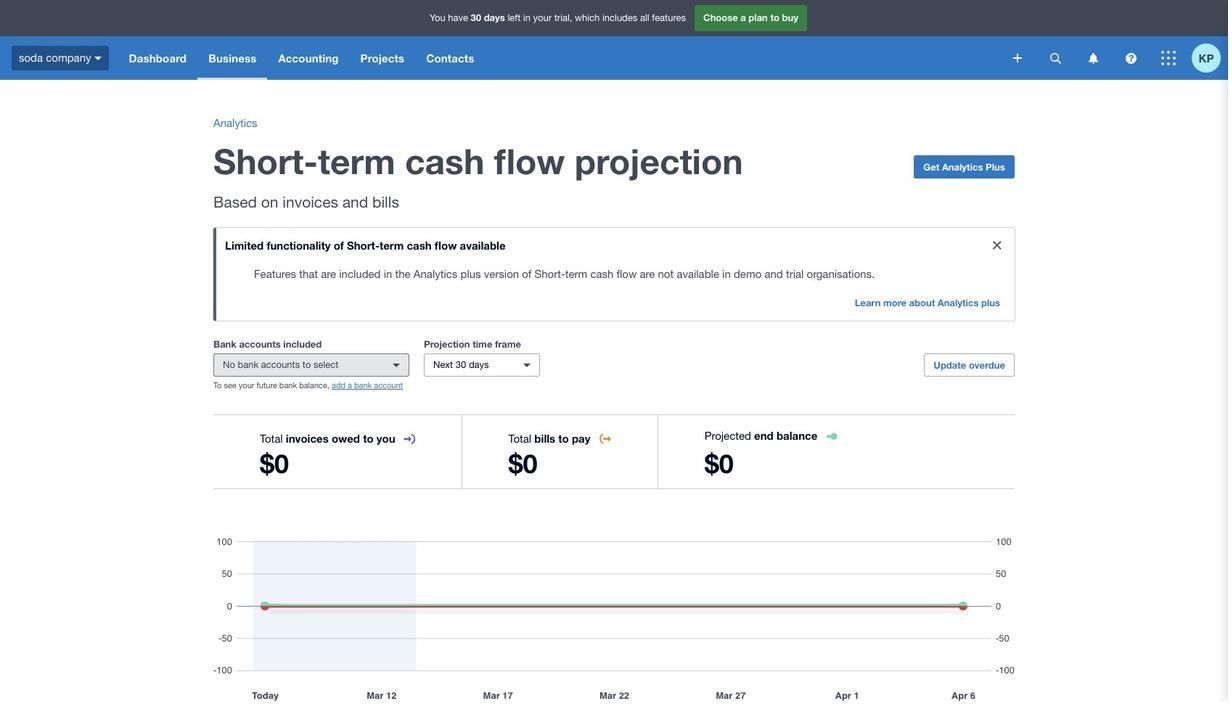 Task type: vqa. For each thing, say whether or not it's contained in the screenshot.
the 'payments' within the Start accepting payments from credit card, debit card and ACH Debit.
no



Task type: describe. For each thing, give the bounding box(es) containing it.
bank inside "no bank accounts to select" popup button
[[238, 359, 259, 370]]

0 vertical spatial invoices
[[283, 193, 338, 211]]

0 vertical spatial cash
[[405, 140, 484, 181]]

banner containing kp
[[0, 0, 1228, 80]]

1 are from the left
[[321, 268, 336, 280]]

based
[[213, 193, 257, 211]]

2 vertical spatial cash
[[590, 268, 614, 280]]

you
[[377, 432, 395, 445]]

learn more about analytics plus link
[[846, 292, 1009, 315]]

2 vertical spatial term
[[565, 268, 587, 280]]

soda company button
[[0, 36, 118, 80]]

bank accounts included
[[213, 338, 322, 350]]

have
[[448, 13, 468, 23]]

next
[[433, 359, 453, 370]]

2 vertical spatial short-
[[535, 268, 565, 280]]

analytics link
[[213, 117, 257, 129]]

no bank accounts to select button
[[213, 354, 409, 377]]

limited functionality of short-term cash flow available
[[225, 239, 506, 252]]

next 30 days button
[[424, 354, 540, 377]]

based on invoices and bills
[[213, 193, 399, 211]]

analytics right the
[[414, 268, 458, 280]]

all
[[640, 13, 649, 23]]

choose
[[703, 12, 738, 23]]

projects
[[360, 52, 405, 65]]

0 vertical spatial available
[[460, 239, 506, 252]]

total bills to pay $0
[[509, 432, 591, 479]]

to see your future bank balance, add a bank account
[[213, 381, 403, 390]]

business
[[208, 52, 257, 65]]

end
[[754, 429, 774, 442]]

2 horizontal spatial in
[[722, 268, 731, 280]]

about
[[909, 297, 935, 309]]

learn more about analytics plus
[[855, 297, 1000, 309]]

see
[[224, 381, 236, 390]]

update
[[934, 359, 966, 371]]

balance
[[777, 429, 818, 442]]

kp button
[[1192, 36, 1228, 80]]

your inside you have 30 days left in your trial, which includes all features
[[533, 13, 552, 23]]

add a bank account link
[[332, 381, 403, 390]]

which
[[575, 13, 600, 23]]

plus
[[986, 161, 1005, 173]]

more
[[883, 297, 907, 309]]

account
[[374, 381, 403, 390]]

1 horizontal spatial svg image
[[1089, 53, 1098, 64]]

0 vertical spatial and
[[342, 193, 368, 211]]

accounts inside popup button
[[261, 359, 300, 370]]

1 horizontal spatial flow
[[494, 140, 565, 181]]

not
[[658, 268, 674, 280]]

includes
[[602, 13, 638, 23]]

1 horizontal spatial of
[[522, 268, 532, 280]]

limited
[[225, 239, 264, 252]]

1 vertical spatial your
[[239, 381, 254, 390]]

company
[[46, 51, 91, 64]]

version
[[484, 268, 519, 280]]

0 vertical spatial plus
[[461, 268, 481, 280]]

get
[[924, 161, 940, 173]]

analytics down business popup button
[[213, 117, 257, 129]]

1 horizontal spatial short-
[[347, 239, 380, 252]]

analytics inside "link"
[[938, 297, 979, 309]]

no bank accounts to select
[[223, 359, 339, 370]]

you have 30 days left in your trial, which includes all features
[[430, 12, 686, 23]]

1 vertical spatial a
[[348, 381, 352, 390]]

2 are from the left
[[640, 268, 655, 280]]

soda
[[19, 51, 43, 64]]

to for choose a plan to buy
[[771, 12, 780, 23]]

you
[[430, 13, 445, 23]]

projection
[[575, 140, 743, 181]]

that
[[299, 268, 318, 280]]

short-term cash flow projection
[[213, 140, 743, 181]]

features that are included in the analytics plus version of short-term cash flow are not available in demo and trial organisations.
[[254, 268, 875, 280]]

functionality
[[267, 239, 331, 252]]

$0 inside total invoices owed to you $0
[[260, 448, 289, 479]]

3 $0 from the left
[[705, 448, 734, 479]]

bills inside "total bills to pay $0"
[[535, 432, 555, 445]]

trial
[[786, 268, 804, 280]]

0 horizontal spatial included
[[283, 338, 322, 350]]

projected
[[705, 430, 751, 442]]

close button
[[983, 231, 1012, 260]]

accounting
[[278, 52, 339, 65]]



Task type: locate. For each thing, give the bounding box(es) containing it.
30 right next
[[456, 359, 466, 370]]

1 horizontal spatial bills
[[535, 432, 555, 445]]

2 total from the left
[[509, 433, 531, 445]]

to inside popup button
[[303, 359, 311, 370]]

30 inside banner
[[471, 12, 481, 23]]

0 vertical spatial bills
[[372, 193, 399, 211]]

accounts down bank accounts included
[[261, 359, 300, 370]]

1 horizontal spatial in
[[523, 13, 531, 23]]

in
[[523, 13, 531, 23], [384, 268, 392, 280], [722, 268, 731, 280]]

1 vertical spatial short-
[[347, 239, 380, 252]]

2 vertical spatial flow
[[617, 268, 637, 280]]

and left trial
[[765, 268, 783, 280]]

banner
[[0, 0, 1228, 80]]

1 vertical spatial cash
[[407, 239, 432, 252]]

total for you
[[260, 433, 283, 445]]

to inside "total bills to pay $0"
[[558, 432, 569, 445]]

1 total from the left
[[260, 433, 283, 445]]

are left the not
[[640, 268, 655, 280]]

0 horizontal spatial your
[[239, 381, 254, 390]]

term
[[318, 140, 395, 181], [380, 239, 404, 252], [565, 268, 587, 280]]

0 horizontal spatial of
[[334, 239, 344, 252]]

0 vertical spatial accounts
[[239, 338, 281, 350]]

0 vertical spatial a
[[741, 12, 746, 23]]

$0
[[260, 448, 289, 479], [509, 448, 538, 479], [705, 448, 734, 479]]

1 horizontal spatial 30
[[471, 12, 481, 23]]

short- right functionality
[[347, 239, 380, 252]]

1 vertical spatial of
[[522, 268, 532, 280]]

2 horizontal spatial flow
[[617, 268, 637, 280]]

short- right version
[[535, 268, 565, 280]]

$0 inside "total bills to pay $0"
[[509, 448, 538, 479]]

total invoices owed to you $0
[[260, 432, 395, 479]]

select
[[314, 359, 339, 370]]

in left the
[[384, 268, 392, 280]]

included
[[339, 268, 381, 280], [283, 338, 322, 350]]

projected end balance
[[705, 429, 818, 442]]

get analytics plus button
[[914, 155, 1015, 179]]

projects button
[[350, 36, 415, 80]]

organisations.
[[807, 268, 875, 280]]

a right add
[[348, 381, 352, 390]]

contacts button
[[415, 36, 485, 80]]

0 vertical spatial your
[[533, 13, 552, 23]]

days inside banner
[[484, 12, 505, 23]]

invoices inside total invoices owed to you $0
[[286, 432, 329, 445]]

1 horizontal spatial your
[[533, 13, 552, 23]]

1 horizontal spatial a
[[741, 12, 746, 23]]

0 horizontal spatial and
[[342, 193, 368, 211]]

flow
[[494, 140, 565, 181], [435, 239, 457, 252], [617, 268, 637, 280]]

business button
[[198, 36, 267, 80]]

1 horizontal spatial plus
[[981, 297, 1000, 309]]

1 vertical spatial accounts
[[261, 359, 300, 370]]

days left left
[[484, 12, 505, 23]]

time
[[473, 338, 492, 350]]

1 horizontal spatial are
[[640, 268, 655, 280]]

30
[[471, 12, 481, 23], [456, 359, 466, 370]]

1 horizontal spatial bank
[[279, 381, 297, 390]]

total for $0
[[509, 433, 531, 445]]

your right "see" in the bottom left of the page
[[239, 381, 254, 390]]

add
[[332, 381, 346, 390]]

plus
[[461, 268, 481, 280], [981, 297, 1000, 309]]

to inside banner
[[771, 12, 780, 23]]

choose a plan to buy
[[703, 12, 798, 23]]

dashboard
[[129, 52, 187, 65]]

next 30 days
[[433, 359, 489, 370]]

0 horizontal spatial total
[[260, 433, 283, 445]]

analytics right 'about'
[[938, 297, 979, 309]]

0 horizontal spatial flow
[[435, 239, 457, 252]]

accounts up no bank accounts to select
[[239, 338, 281, 350]]

accounts
[[239, 338, 281, 350], [261, 359, 300, 370]]

a left plan
[[741, 12, 746, 23]]

bank right future
[[279, 381, 297, 390]]

30 right "have"
[[471, 12, 481, 23]]

a
[[741, 12, 746, 23], [348, 381, 352, 390]]

update overdue button
[[924, 354, 1015, 377]]

to
[[213, 381, 222, 390]]

projection time frame
[[424, 338, 521, 350]]

features
[[652, 13, 686, 23]]

to inside total invoices owed to you $0
[[363, 432, 374, 445]]

1 vertical spatial bills
[[535, 432, 555, 445]]

left
[[508, 13, 521, 23]]

1 vertical spatial invoices
[[286, 432, 329, 445]]

close image
[[993, 241, 1002, 250]]

0 vertical spatial short-
[[213, 140, 318, 181]]

the
[[395, 268, 411, 280]]

pay
[[572, 432, 591, 445]]

0 horizontal spatial available
[[460, 239, 506, 252]]

0 vertical spatial of
[[334, 239, 344, 252]]

owed
[[332, 432, 360, 445]]

0 horizontal spatial bank
[[238, 359, 259, 370]]

1 horizontal spatial available
[[677, 268, 719, 280]]

to left the pay
[[558, 432, 569, 445]]

to left select
[[303, 359, 311, 370]]

soda company
[[19, 51, 91, 64]]

total inside total invoices owed to you $0
[[260, 433, 283, 445]]

0 horizontal spatial short-
[[213, 140, 318, 181]]

bank
[[213, 338, 237, 350]]

in right left
[[523, 13, 531, 23]]

to
[[771, 12, 780, 23], [303, 359, 311, 370], [363, 432, 374, 445], [558, 432, 569, 445]]

days down time
[[469, 359, 489, 370]]

days inside popup button
[[469, 359, 489, 370]]

bank right 'no'
[[238, 359, 259, 370]]

cash
[[405, 140, 484, 181], [407, 239, 432, 252], [590, 268, 614, 280]]

bank
[[238, 359, 259, 370], [279, 381, 297, 390], [354, 381, 372, 390]]

plan
[[749, 12, 768, 23]]

1 vertical spatial included
[[283, 338, 322, 350]]

0 horizontal spatial plus
[[461, 268, 481, 280]]

1 horizontal spatial total
[[509, 433, 531, 445]]

1 vertical spatial term
[[380, 239, 404, 252]]

to left buy
[[771, 12, 780, 23]]

invoices left owed
[[286, 432, 329, 445]]

analytics inside button
[[942, 161, 983, 173]]

buy
[[782, 12, 798, 23]]

0 vertical spatial included
[[339, 268, 381, 280]]

days
[[484, 12, 505, 23], [469, 359, 489, 370]]

of right version
[[522, 268, 532, 280]]

on
[[261, 193, 278, 211]]

1 vertical spatial plus
[[981, 297, 1000, 309]]

frame
[[495, 338, 521, 350]]

to left you
[[363, 432, 374, 445]]

1 horizontal spatial and
[[765, 268, 783, 280]]

no
[[223, 359, 235, 370]]

update overdue
[[934, 359, 1005, 371]]

plus down the close image
[[981, 297, 1000, 309]]

bills left the pay
[[535, 432, 555, 445]]

included down limited functionality of short-term cash flow available at the top
[[339, 268, 381, 280]]

total down future
[[260, 433, 283, 445]]

1 vertical spatial flow
[[435, 239, 457, 252]]

accounting button
[[267, 36, 350, 80]]

plus inside learn more about analytics plus "link"
[[981, 297, 1000, 309]]

0 vertical spatial days
[[484, 12, 505, 23]]

invoices right on
[[283, 193, 338, 211]]

0 horizontal spatial 30
[[456, 359, 466, 370]]

1 horizontal spatial included
[[339, 268, 381, 280]]

0 horizontal spatial a
[[348, 381, 352, 390]]

2 $0 from the left
[[509, 448, 538, 479]]

svg image
[[1089, 53, 1098, 64], [95, 56, 102, 60]]

0 vertical spatial term
[[318, 140, 395, 181]]

your
[[533, 13, 552, 23], [239, 381, 254, 390]]

of right functionality
[[334, 239, 344, 252]]

a inside banner
[[741, 12, 746, 23]]

short- up on
[[213, 140, 318, 181]]

are right that
[[321, 268, 336, 280]]

get analytics plus
[[924, 161, 1005, 173]]

total left the pay
[[509, 433, 531, 445]]

balance,
[[299, 381, 330, 390]]

features
[[254, 268, 296, 280]]

2 horizontal spatial bank
[[354, 381, 372, 390]]

demo
[[734, 268, 762, 280]]

in left demo
[[722, 268, 731, 280]]

1 $0 from the left
[[260, 448, 289, 479]]

total inside "total bills to pay $0"
[[509, 433, 531, 445]]

bank right add
[[354, 381, 372, 390]]

contacts
[[426, 52, 474, 65]]

available right the not
[[677, 268, 719, 280]]

1 vertical spatial days
[[469, 359, 489, 370]]

of
[[334, 239, 344, 252], [522, 268, 532, 280]]

available
[[460, 239, 506, 252], [677, 268, 719, 280]]

overdue
[[969, 359, 1005, 371]]

plus left version
[[461, 268, 481, 280]]

1 vertical spatial available
[[677, 268, 719, 280]]

30 inside popup button
[[456, 359, 466, 370]]

future
[[257, 381, 277, 390]]

your left trial,
[[533, 13, 552, 23]]

svg image inside soda company popup button
[[95, 56, 102, 60]]

svg image
[[1161, 51, 1176, 65], [1050, 53, 1061, 64], [1126, 53, 1136, 64], [1013, 54, 1022, 62]]

0 horizontal spatial are
[[321, 268, 336, 280]]

dashboard link
[[118, 36, 198, 80]]

2 horizontal spatial short-
[[535, 268, 565, 280]]

0 horizontal spatial in
[[384, 268, 392, 280]]

0 horizontal spatial bills
[[372, 193, 399, 211]]

in inside you have 30 days left in your trial, which includes all features
[[523, 13, 531, 23]]

0 vertical spatial 30
[[471, 12, 481, 23]]

0 horizontal spatial svg image
[[95, 56, 102, 60]]

to for total invoices owed to you $0
[[363, 432, 374, 445]]

1 horizontal spatial $0
[[509, 448, 538, 479]]

and up limited functionality of short-term cash flow available at the top
[[342, 193, 368, 211]]

learn
[[855, 297, 881, 309]]

1 vertical spatial 30
[[456, 359, 466, 370]]

0 horizontal spatial $0
[[260, 448, 289, 479]]

0 vertical spatial flow
[[494, 140, 565, 181]]

short-
[[213, 140, 318, 181], [347, 239, 380, 252], [535, 268, 565, 280]]

projection
[[424, 338, 470, 350]]

are
[[321, 268, 336, 280], [640, 268, 655, 280]]

bills up limited functionality of short-term cash flow available at the top
[[372, 193, 399, 211]]

1 vertical spatial and
[[765, 268, 783, 280]]

to for no bank accounts to select
[[303, 359, 311, 370]]

2 horizontal spatial $0
[[705, 448, 734, 479]]

included up "no bank accounts to select" popup button
[[283, 338, 322, 350]]

analytics right get
[[942, 161, 983, 173]]

trial,
[[554, 13, 572, 23]]

available up version
[[460, 239, 506, 252]]

kp
[[1199, 51, 1214, 64]]

analytics
[[213, 117, 257, 129], [942, 161, 983, 173], [414, 268, 458, 280], [938, 297, 979, 309]]



